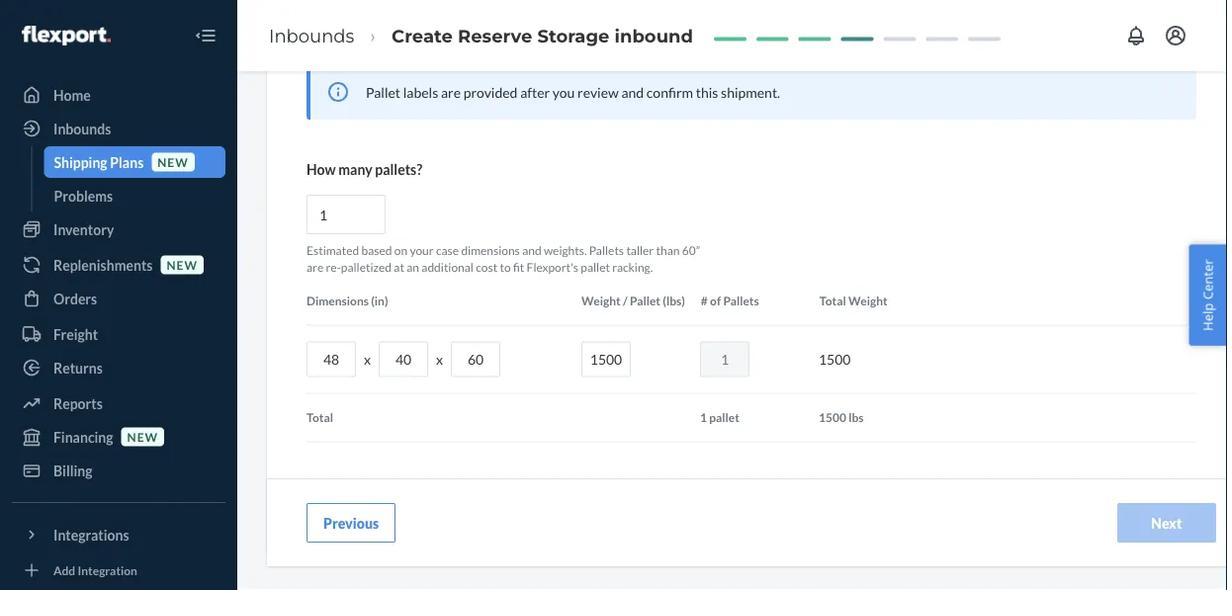 Task type: locate. For each thing, give the bounding box(es) containing it.
1500 for 1500 lbs
[[819, 411, 846, 425]]

and
[[622, 84, 644, 101], [522, 244, 542, 258]]

add integration link
[[12, 559, 226, 583]]

freight link
[[12, 318, 226, 350]]

1 x from the left
[[364, 352, 371, 368]]

# of pallets
[[701, 294, 759, 308]]

1500
[[819, 352, 851, 368], [819, 411, 846, 425]]

0 horizontal spatial inbounds link
[[12, 113, 226, 144]]

previous
[[323, 515, 379, 532]]

1 vertical spatial and
[[522, 244, 542, 258]]

0 horizontal spatial inbounds
[[53, 120, 111, 137]]

dimensions
[[307, 294, 369, 308]]

0 horizontal spatial pallet
[[366, 84, 401, 101]]

inbounds inside breadcrumbs navigation
[[269, 25, 354, 46]]

None number field
[[307, 195, 386, 235]]

pallet
[[366, 84, 401, 101], [630, 294, 661, 308]]

1 horizontal spatial weight
[[849, 294, 888, 308]]

1 horizontal spatial pallet
[[630, 294, 661, 308]]

1 horizontal spatial inbounds link
[[269, 25, 354, 46]]

and up "fit"
[[522, 244, 542, 258]]

1 horizontal spatial x
[[436, 352, 443, 368]]

1500 left lbs
[[819, 411, 846, 425]]

new up orders 'link'
[[167, 258, 198, 272]]

problems
[[54, 187, 113, 204]]

previous button
[[307, 503, 396, 543]]

weights.
[[544, 244, 587, 258]]

of
[[710, 294, 721, 308]]

total
[[820, 294, 846, 308], [307, 411, 333, 425]]

reports link
[[12, 388, 226, 419]]

1 pallet
[[700, 411, 740, 425]]

x down dimensions (in) on the left of page
[[364, 352, 371, 368]]

1 horizontal spatial inbounds
[[269, 25, 354, 46]]

1 vertical spatial are
[[307, 261, 324, 275]]

new for financing
[[127, 430, 158, 444]]

0 horizontal spatial pallets
[[589, 244, 624, 258]]

#
[[701, 294, 708, 308]]

you
[[553, 84, 575, 101]]

2 1500 from the top
[[819, 411, 846, 425]]

pallet right /
[[630, 294, 661, 308]]

None text field
[[307, 342, 356, 378], [700, 342, 750, 378], [307, 342, 356, 378], [700, 342, 750, 378]]

returns
[[53, 360, 103, 376]]

fit
[[513, 261, 524, 275]]

freight
[[53, 326, 98, 343]]

pallet down weights.
[[581, 261, 610, 275]]

x
[[364, 352, 371, 368], [436, 352, 443, 368]]

many
[[339, 161, 372, 178]]

pallet
[[581, 261, 610, 275], [709, 411, 740, 425]]

how many pallets?
[[307, 161, 422, 178]]

1 vertical spatial total
[[307, 411, 333, 425]]

new
[[158, 155, 189, 169], [167, 258, 198, 272], [127, 430, 158, 444]]

0 vertical spatial inbounds
[[269, 25, 354, 46]]

2 x from the left
[[436, 352, 443, 368]]

inbounds
[[269, 25, 354, 46], [53, 120, 111, 137]]

based
[[361, 244, 392, 258]]

lbs
[[849, 411, 864, 425]]

1500 lbs
[[819, 411, 864, 425]]

pallets
[[589, 244, 624, 258], [723, 294, 759, 308]]

pallets right of
[[723, 294, 759, 308]]

cost
[[476, 261, 498, 275]]

1 1500 from the top
[[819, 352, 851, 368]]

help center
[[1199, 259, 1217, 331]]

financing
[[53, 429, 113, 446]]

1 vertical spatial new
[[167, 258, 198, 272]]

pallets up racking.
[[589, 244, 624, 258]]

billing
[[53, 462, 92, 479]]

0 vertical spatial pallets
[[589, 244, 624, 258]]

weight
[[582, 294, 621, 308], [849, 294, 888, 308]]

additional
[[422, 261, 474, 275]]

0 horizontal spatial total
[[307, 411, 333, 425]]

are left re-
[[307, 261, 324, 275]]

an
[[407, 261, 419, 275]]

pallet right 1 at the right bottom of the page
[[709, 411, 740, 425]]

0 vertical spatial total
[[820, 294, 846, 308]]

1 vertical spatial inbounds
[[53, 120, 111, 137]]

new right the 'plans'
[[158, 155, 189, 169]]

center
[[1199, 259, 1217, 300]]

labels
[[403, 84, 438, 101]]

orders
[[53, 290, 97, 307]]

0 horizontal spatial and
[[522, 244, 542, 258]]

1 vertical spatial pallet
[[630, 294, 661, 308]]

total for total weight
[[820, 294, 846, 308]]

0 horizontal spatial weight
[[582, 294, 621, 308]]

and right review at the top
[[622, 84, 644, 101]]

0 horizontal spatial pallet
[[581, 261, 610, 275]]

pallets?
[[375, 161, 422, 178]]

returns link
[[12, 352, 226, 384]]

help
[[1199, 303, 1217, 331]]

1 horizontal spatial pallets
[[723, 294, 759, 308]]

1500 for 1500
[[819, 352, 851, 368]]

problems link
[[44, 180, 226, 212]]

0 vertical spatial 1500
[[819, 352, 851, 368]]

breadcrumbs navigation
[[253, 7, 709, 64]]

2 vertical spatial new
[[127, 430, 158, 444]]

to
[[500, 261, 511, 275]]

are
[[441, 84, 461, 101], [307, 261, 324, 275]]

are right 'labels'
[[441, 84, 461, 101]]

home
[[53, 87, 91, 103]]

60"
[[682, 244, 700, 258]]

estimated based on your case dimensions and weights. pallets taller than 60" are re-palletized at an additional cost to fit flexport's pallet racking.
[[307, 244, 700, 275]]

0 vertical spatial inbounds link
[[269, 25, 354, 46]]

create reserve storage inbound
[[392, 25, 693, 46]]

1500 up 1500 lbs
[[819, 352, 851, 368]]

new down reports link
[[127, 430, 158, 444]]

pallets inside estimated based on your case dimensions and weights. pallets taller than 60" are re-palletized at an additional cost to fit flexport's pallet racking.
[[589, 244, 624, 258]]

help center button
[[1189, 244, 1227, 346]]

0 horizontal spatial are
[[307, 261, 324, 275]]

1 vertical spatial 1500
[[819, 411, 846, 425]]

shipment.
[[721, 84, 780, 101]]

0 vertical spatial pallet
[[581, 261, 610, 275]]

pallet left 'labels'
[[366, 84, 401, 101]]

inbounds link
[[269, 25, 354, 46], [12, 113, 226, 144]]

1 horizontal spatial are
[[441, 84, 461, 101]]

re-
[[326, 261, 341, 275]]

None text field
[[379, 342, 428, 378], [451, 342, 501, 378], [582, 342, 631, 378], [379, 342, 428, 378], [451, 342, 501, 378], [582, 342, 631, 378]]

0 horizontal spatial x
[[364, 352, 371, 368]]

1 horizontal spatial pallet
[[709, 411, 740, 425]]

1 vertical spatial pallet
[[709, 411, 740, 425]]

billing link
[[12, 455, 226, 487]]

add integration
[[53, 563, 137, 578]]

1 horizontal spatial and
[[622, 84, 644, 101]]

reserve
[[458, 25, 533, 46]]

dimensions
[[461, 244, 520, 258]]

inbounds link inside breadcrumbs navigation
[[269, 25, 354, 46]]

taller
[[626, 244, 654, 258]]

total for total
[[307, 411, 333, 425]]

weight / pallet (lbs)
[[582, 294, 685, 308]]

/
[[623, 294, 628, 308]]

0 vertical spatial new
[[158, 155, 189, 169]]

2 weight from the left
[[849, 294, 888, 308]]

1 horizontal spatial total
[[820, 294, 846, 308]]

x down additional
[[436, 352, 443, 368]]



Task type: vqa. For each thing, say whether or not it's contained in the screenshot.
CLOSE icon
no



Task type: describe. For each thing, give the bounding box(es) containing it.
estimated
[[307, 244, 359, 258]]

palletized
[[341, 261, 392, 275]]

confirm
[[647, 84, 693, 101]]

1 vertical spatial inbounds link
[[12, 113, 226, 144]]

integrations
[[53, 527, 129, 543]]

after
[[520, 84, 550, 101]]

pallet labels are provided after you review and confirm this shipment.
[[366, 84, 780, 101]]

open notifications image
[[1125, 24, 1148, 47]]

0 vertical spatial and
[[622, 84, 644, 101]]

next button
[[1118, 503, 1217, 543]]

flexport's
[[527, 261, 579, 275]]

1 weight from the left
[[582, 294, 621, 308]]

add
[[53, 563, 75, 578]]

provided
[[464, 84, 518, 101]]

0 vertical spatial are
[[441, 84, 461, 101]]

1 vertical spatial pallets
[[723, 294, 759, 308]]

review
[[578, 84, 619, 101]]

(lbs)
[[663, 294, 685, 308]]

how
[[307, 161, 336, 178]]

shipping
[[54, 154, 107, 171]]

orders link
[[12, 283, 226, 315]]

than
[[656, 244, 680, 258]]

storage
[[538, 25, 610, 46]]

1
[[700, 411, 707, 425]]

total weight
[[820, 294, 888, 308]]

create
[[392, 25, 453, 46]]

inventory link
[[12, 214, 226, 245]]

flexport logo image
[[22, 26, 111, 45]]

open account menu image
[[1164, 24, 1188, 47]]

plans
[[110, 154, 144, 171]]

this
[[696, 84, 718, 101]]

pallet inside estimated based on your case dimensions and weights. pallets taller than 60" are re-palletized at an additional cost to fit flexport's pallet racking.
[[581, 261, 610, 275]]

are inside estimated based on your case dimensions and weights. pallets taller than 60" are re-palletized at an additional cost to fit flexport's pallet racking.
[[307, 261, 324, 275]]

integration
[[78, 563, 137, 578]]

integrations button
[[12, 519, 226, 551]]

racking.
[[612, 261, 653, 275]]

and inside estimated based on your case dimensions and weights. pallets taller than 60" are re-palletized at an additional cost to fit flexport's pallet racking.
[[522, 244, 542, 258]]

on
[[394, 244, 408, 258]]

0 vertical spatial pallet
[[366, 84, 401, 101]]

new for shipping plans
[[158, 155, 189, 169]]

(in)
[[371, 294, 388, 308]]

close navigation image
[[194, 24, 218, 47]]

inventory
[[53, 221, 114, 238]]

reports
[[53, 395, 103, 412]]

your
[[410, 244, 434, 258]]

inbound
[[615, 25, 693, 46]]

shipping plans
[[54, 154, 144, 171]]

home link
[[12, 79, 226, 111]]

at
[[394, 261, 404, 275]]

next
[[1152, 515, 1183, 532]]

replenishments
[[53, 257, 153, 273]]

dimensions (in)
[[307, 294, 388, 308]]

case
[[436, 244, 459, 258]]

new for replenishments
[[167, 258, 198, 272]]



